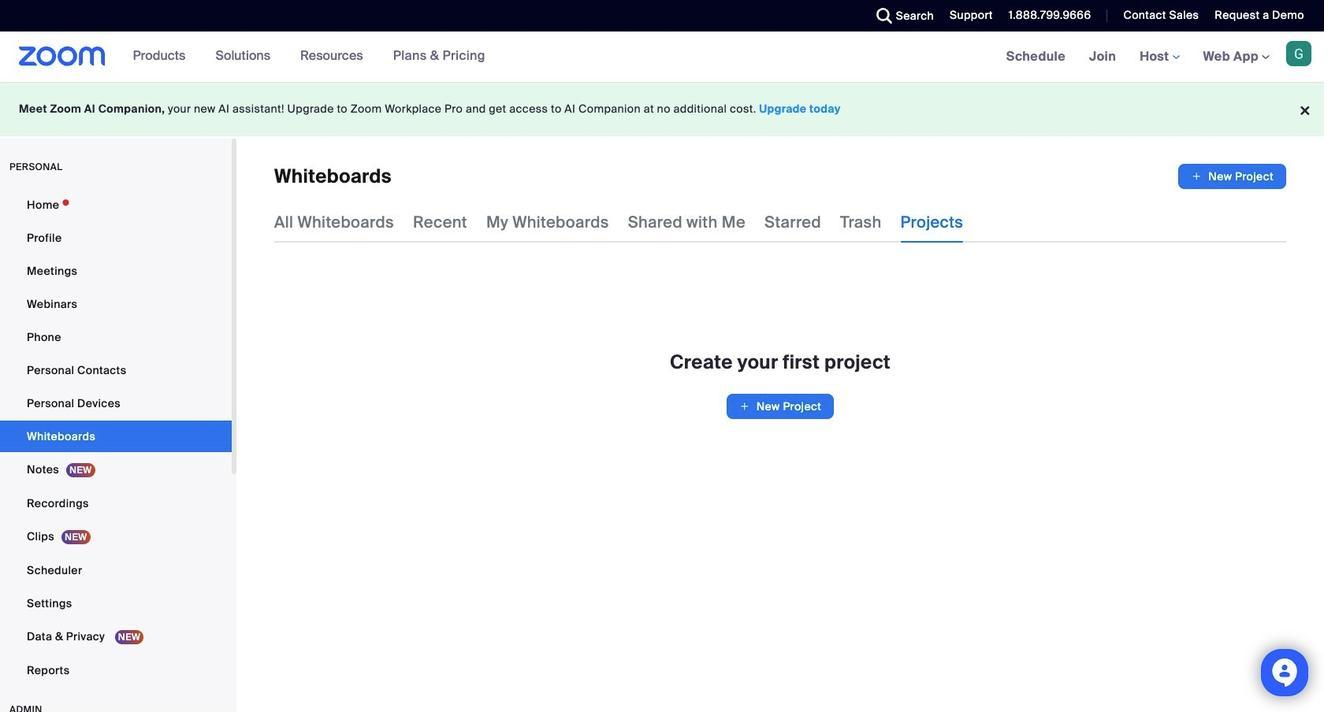 Task type: locate. For each thing, give the bounding box(es) containing it.
footer
[[0, 82, 1324, 136]]

meetings navigation
[[995, 32, 1324, 83]]

add image
[[1191, 169, 1202, 184], [739, 399, 750, 415]]

0 horizontal spatial add image
[[739, 399, 750, 415]]

banner
[[0, 32, 1324, 83]]

0 vertical spatial add image
[[1191, 169, 1202, 184]]

profile picture image
[[1287, 41, 1312, 66]]

zoom logo image
[[19, 47, 105, 66]]



Task type: describe. For each thing, give the bounding box(es) containing it.
personal menu menu
[[0, 189, 232, 688]]

1 vertical spatial add image
[[739, 399, 750, 415]]

tabs of all whiteboard page tab list
[[274, 202, 963, 243]]

product information navigation
[[121, 32, 497, 82]]

1 horizontal spatial add image
[[1191, 169, 1202, 184]]



Task type: vqa. For each thing, say whether or not it's contained in the screenshot.
Window New "icon" to the right
no



